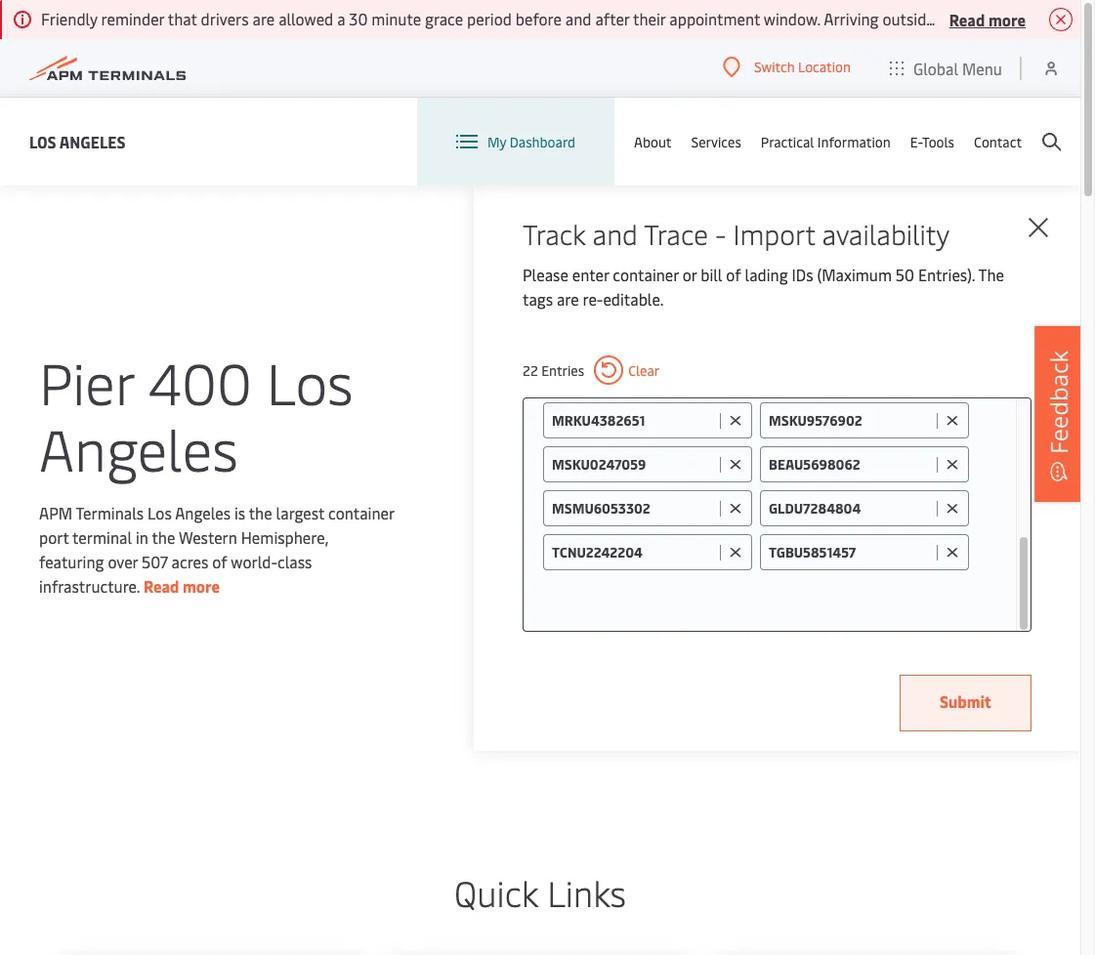 Task type: vqa. For each thing, say whether or not it's contained in the screenshot.
6
no



Task type: locate. For each thing, give the bounding box(es) containing it.
read inside button
[[950, 8, 985, 30]]

more for read more button
[[989, 8, 1026, 30]]

container up editable.
[[613, 264, 679, 285]]

of inside please enter container or bill of lading ids (maximum 50 entries). the tags are re-editable.
[[726, 264, 741, 285]]

feedback button
[[1035, 326, 1084, 502]]

1 vertical spatial angeles
[[39, 409, 238, 486]]

port
[[39, 526, 69, 548]]

read down 507
[[144, 575, 179, 597]]

pier 400 los angeles
[[39, 343, 353, 486]]

world-
[[231, 551, 278, 572]]

e-tools
[[911, 132, 955, 151]]

services button
[[691, 98, 742, 186]]

los for apm terminals los angeles is the largest container port terminal in the western hemisphere, featuring over 507 acres of world-class infrastructure.
[[148, 502, 172, 523]]

0 vertical spatial read more
[[950, 8, 1026, 30]]

0 horizontal spatial of
[[212, 551, 227, 572]]

track
[[523, 215, 586, 252]]

read for read more button
[[950, 8, 985, 30]]

links
[[548, 869, 626, 917]]

terminals
[[76, 502, 144, 523]]

los angeles link
[[29, 129, 126, 154]]

acres
[[172, 551, 208, 572]]

or
[[683, 264, 697, 285]]

the right the is
[[249, 502, 272, 523]]

Entered ID text field
[[769, 455, 932, 474], [552, 499, 715, 518]]

my dashboard
[[488, 132, 576, 151]]

1 horizontal spatial entered id text field
[[769, 455, 932, 474]]

e-
[[911, 132, 923, 151]]

container
[[613, 264, 679, 285], [328, 502, 394, 523]]

more left close alert image
[[989, 8, 1026, 30]]

angeles inside the apm terminals los angeles is the largest container port terminal in the western hemisphere, featuring over 507 acres of world-class infrastructure.
[[175, 502, 231, 523]]

terminal
[[72, 526, 132, 548]]

1 horizontal spatial container
[[613, 264, 679, 285]]

read up "global menu"
[[950, 8, 985, 30]]

0 vertical spatial read
[[950, 8, 985, 30]]

angeles inside pier 400 los angeles
[[39, 409, 238, 486]]

los angeles
[[29, 130, 126, 152]]

more inside button
[[989, 8, 1026, 30]]

of down western
[[212, 551, 227, 572]]

la secondary image
[[37, 522, 379, 815]]

1 horizontal spatial read
[[950, 8, 985, 30]]

please enter container or bill of lading ids (maximum 50 entries). the tags are re-editable.
[[523, 264, 1005, 310]]

1 vertical spatial container
[[328, 502, 394, 523]]

507
[[142, 551, 168, 572]]

0 horizontal spatial read
[[144, 575, 179, 597]]

angeles for 400
[[39, 409, 238, 486]]

1 vertical spatial the
[[152, 526, 175, 548]]

more down acres
[[183, 575, 220, 597]]

the right in
[[152, 526, 175, 548]]

2 vertical spatial los
[[148, 502, 172, 523]]

(maximum
[[817, 264, 892, 285]]

feedback
[[1043, 351, 1075, 454]]

1 vertical spatial of
[[212, 551, 227, 572]]

global
[[914, 57, 959, 79]]

infrastructure.
[[39, 575, 140, 597]]

los for pier 400 los angeles
[[267, 343, 353, 420]]

1 vertical spatial entered id text field
[[552, 499, 715, 518]]

0 vertical spatial more
[[989, 8, 1026, 30]]

0 vertical spatial of
[[726, 264, 741, 285]]

quick links
[[455, 869, 626, 917]]

0 vertical spatial container
[[613, 264, 679, 285]]

1 vertical spatial read
[[144, 575, 179, 597]]

los inside the apm terminals los angeles is the largest container port terminal in the western hemisphere, featuring over 507 acres of world-class infrastructure.
[[148, 502, 172, 523]]

1 horizontal spatial read more
[[950, 8, 1026, 30]]

read more
[[950, 8, 1026, 30], [144, 575, 220, 597]]

1 horizontal spatial of
[[726, 264, 741, 285]]

read more up menu
[[950, 8, 1026, 30]]

global menu button
[[871, 39, 1022, 97]]

are
[[557, 288, 579, 310]]

read
[[950, 8, 985, 30], [144, 575, 179, 597]]

is
[[234, 502, 245, 523]]

los inside pier 400 los angeles
[[267, 343, 353, 420]]

of
[[726, 264, 741, 285], [212, 551, 227, 572]]

more for 'read more' link
[[183, 575, 220, 597]]

1 horizontal spatial los
[[148, 502, 172, 523]]

los
[[29, 130, 56, 152], [267, 343, 353, 420], [148, 502, 172, 523]]

tags
[[523, 288, 553, 310]]

read for 'read more' link
[[144, 575, 179, 597]]

0 horizontal spatial read more
[[144, 575, 220, 597]]

the
[[979, 264, 1005, 285]]

entries
[[542, 361, 585, 380]]

the
[[249, 502, 272, 523], [152, 526, 175, 548]]

1 vertical spatial los
[[267, 343, 353, 420]]

1 horizontal spatial more
[[989, 8, 1026, 30]]

read more down acres
[[144, 575, 220, 597]]

submit
[[940, 691, 992, 712]]

apm
[[39, 502, 72, 523]]

more
[[989, 8, 1026, 30], [183, 575, 220, 597]]

1 vertical spatial more
[[183, 575, 220, 597]]

2 horizontal spatial los
[[267, 343, 353, 420]]

1 vertical spatial read more
[[144, 575, 220, 597]]

0 horizontal spatial container
[[328, 502, 394, 523]]

Entered ID text field
[[552, 411, 715, 430], [769, 411, 932, 430], [552, 455, 715, 474], [769, 499, 932, 518], [552, 543, 715, 562], [769, 543, 932, 562]]

of right the bill
[[726, 264, 741, 285]]

0 vertical spatial los
[[29, 130, 56, 152]]

availability
[[822, 215, 950, 252]]

2 vertical spatial angeles
[[175, 502, 231, 523]]

enter
[[572, 264, 609, 285]]

0 horizontal spatial more
[[183, 575, 220, 597]]

angeles
[[59, 130, 126, 152], [39, 409, 238, 486], [175, 502, 231, 523]]

1 horizontal spatial the
[[249, 502, 272, 523]]

container right largest
[[328, 502, 394, 523]]

0 horizontal spatial entered id text field
[[552, 499, 715, 518]]



Task type: describe. For each thing, give the bounding box(es) containing it.
quick
[[455, 869, 539, 917]]

switch location
[[754, 58, 851, 76]]

apm terminals los angeles is the largest container port terminal in the western hemisphere, featuring over 507 acres of world-class infrastructure.
[[39, 502, 394, 597]]

contact
[[974, 132, 1022, 151]]

over
[[108, 551, 138, 572]]

0 vertical spatial angeles
[[59, 130, 126, 152]]

0 vertical spatial the
[[249, 502, 272, 523]]

please
[[523, 264, 569, 285]]

angeles for terminals
[[175, 502, 231, 523]]

import
[[734, 215, 816, 252]]

50
[[896, 264, 915, 285]]

e-tools button
[[911, 98, 955, 186]]

menu
[[963, 57, 1003, 79]]

read more button
[[950, 7, 1026, 31]]

clear
[[629, 361, 660, 380]]

class
[[278, 551, 312, 572]]

entries).
[[919, 264, 975, 285]]

switch location button
[[723, 56, 851, 78]]

400
[[148, 343, 252, 420]]

tools
[[923, 132, 955, 151]]

0 horizontal spatial los
[[29, 130, 56, 152]]

dashboard
[[510, 132, 576, 151]]

contact button
[[974, 98, 1022, 186]]

0 vertical spatial entered id text field
[[769, 455, 932, 474]]

location
[[798, 58, 851, 76]]

practical
[[761, 132, 814, 151]]

container inside please enter container or bill of lading ids (maximum 50 entries). the tags are re-editable.
[[613, 264, 679, 285]]

largest
[[276, 502, 325, 523]]

close alert image
[[1050, 8, 1073, 31]]

0 horizontal spatial the
[[152, 526, 175, 548]]

lading
[[745, 264, 788, 285]]

my dashboard button
[[456, 98, 576, 186]]

editable.
[[603, 288, 664, 310]]

read more for read more button
[[950, 8, 1026, 30]]

trace
[[644, 215, 708, 252]]

read more link
[[144, 575, 220, 597]]

read more for 'read more' link
[[144, 575, 220, 597]]

track and trace - import availability
[[523, 215, 950, 252]]

switch
[[754, 58, 795, 76]]

my
[[488, 132, 507, 151]]

22
[[523, 361, 538, 380]]

practical information
[[761, 132, 891, 151]]

bill
[[701, 264, 723, 285]]

-
[[715, 215, 727, 252]]

submit button
[[900, 675, 1032, 732]]

22 entries
[[523, 361, 585, 380]]

services
[[691, 132, 742, 151]]

western
[[179, 526, 237, 548]]

about button
[[634, 98, 672, 186]]

information
[[818, 132, 891, 151]]

of inside the apm terminals los angeles is the largest container port terminal in the western hemisphere, featuring over 507 acres of world-class infrastructure.
[[212, 551, 227, 572]]

featuring
[[39, 551, 104, 572]]

in
[[136, 526, 148, 548]]

hemisphere,
[[241, 526, 328, 548]]

container inside the apm terminals los angeles is the largest container port terminal in the western hemisphere, featuring over 507 acres of world-class infrastructure.
[[328, 502, 394, 523]]

about
[[634, 132, 672, 151]]

ids
[[792, 264, 814, 285]]

global menu
[[914, 57, 1003, 79]]

clear button
[[594, 356, 660, 385]]

pier
[[39, 343, 134, 420]]

re-
[[583, 288, 603, 310]]

practical information button
[[761, 98, 891, 186]]

and
[[593, 215, 638, 252]]



